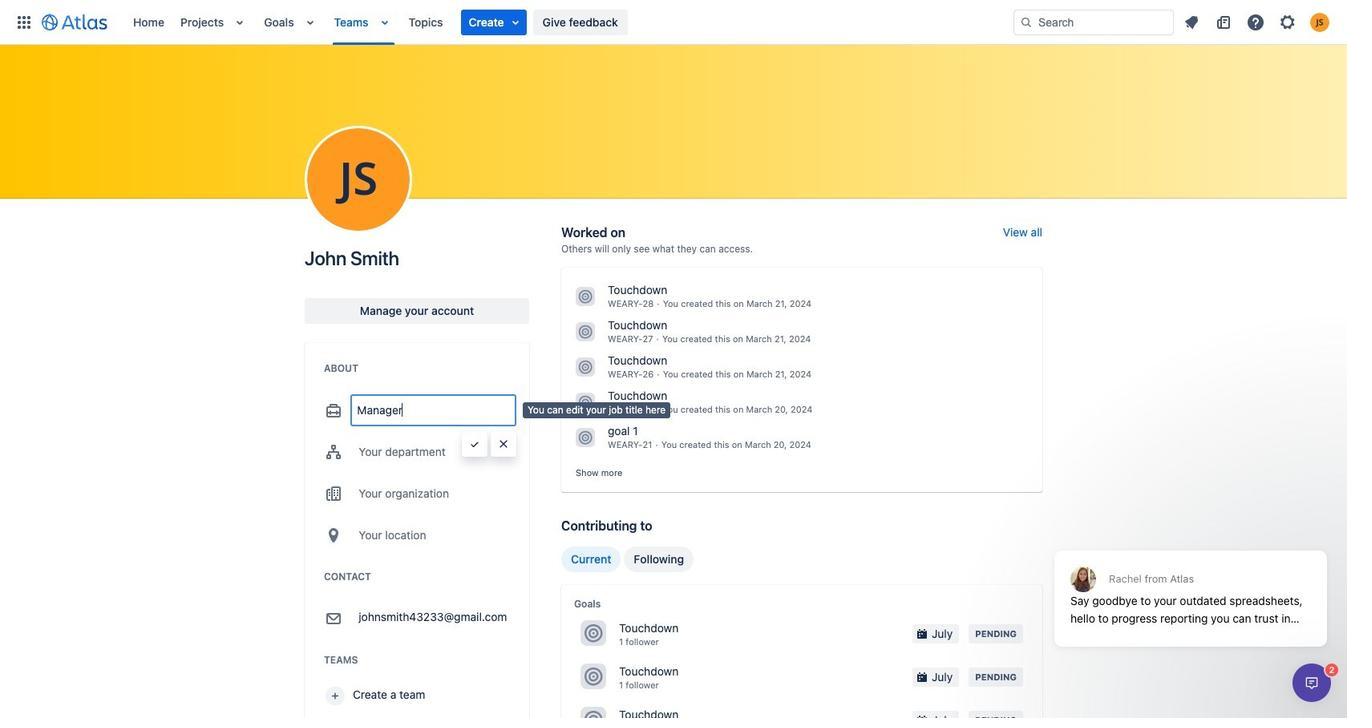 Task type: vqa. For each thing, say whether or not it's contained in the screenshot.
Account image
yes



Task type: describe. For each thing, give the bounding box(es) containing it.
notifications image
[[1182, 12, 1201, 32]]

search image
[[1020, 16, 1033, 28]]

1 horizontal spatial list
[[1177, 9, 1337, 35]]

0 horizontal spatial list
[[125, 0, 1014, 45]]

top element
[[10, 0, 1014, 45]]

settings image
[[1278, 12, 1297, 32]]

help image
[[1246, 12, 1265, 32]]

1 vertical spatial dialog
[[1293, 664, 1331, 702]]



Task type: locate. For each thing, give the bounding box(es) containing it.
profile image actions image
[[349, 170, 368, 189]]

dialog
[[1046, 512, 1335, 659], [1293, 664, 1331, 702]]

group
[[561, 547, 694, 572]]

None search field
[[1014, 9, 1174, 35]]

list
[[125, 0, 1014, 45], [1177, 9, 1337, 35]]

account image
[[1310, 12, 1329, 32]]

tooltip
[[523, 403, 671, 418]]

Your job title field
[[352, 396, 515, 425]]

banner
[[0, 0, 1347, 45]]

Search field
[[1014, 9, 1174, 35]]

list item
[[461, 9, 527, 35]]

0 vertical spatial dialog
[[1046, 512, 1335, 659]]

list item inside top element
[[461, 9, 527, 35]]

switch to... image
[[14, 12, 34, 32]]



